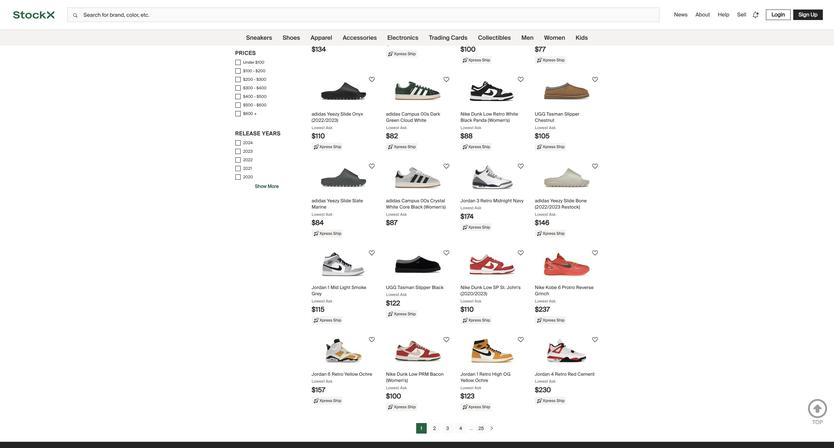 Task type: describe. For each thing, give the bounding box(es) containing it.
nike kobe 6 protro reverse grinch image
[[544, 252, 590, 277]]

$90
[[386, 39, 399, 47]]

ship for nike dunk low cacao wow (women's) lowest ask $100
[[483, 58, 491, 63]]

1 horizontal spatial $600
[[257, 103, 267, 108]]

jordan 4 retro red cement image
[[544, 339, 590, 364]]

nike dunk low cacao wow (women's) lowest ask $100
[[461, 24, 519, 54]]

16 button
[[252, 25, 265, 35]]

xpress ship for nike dunk low retro white black panda (women's) lowest ask $88
[[469, 144, 491, 150]]

cloud inside adidas samba og cloud white core black lowest ask $77
[[575, 24, 588, 30]]

collectibles link
[[478, 30, 511, 46]]

6 inside "nike kobe 6 protro reverse grinch lowest ask $237"
[[559, 285, 561, 291]]

lowest inside adidas campus 00s crystal white core black (women's) lowest ask $87
[[386, 212, 400, 217]]

low for nike dunk low cacao wow (women's) lowest ask $100
[[484, 24, 492, 30]]

sb
[[323, 24, 329, 30]]

ask inside the nike dunk low polar blue lowest ask $90
[[401, 32, 407, 37]]

adidas yeezy slide onyx (2022/2023) image
[[321, 79, 367, 103]]

ship for jordan 6 retro yellow ochre lowest ask $157
[[334, 399, 342, 404]]

stockx logo image
[[13, 11, 54, 19]]

adidas for $110
[[312, 111, 326, 117]]

yeezy for ask
[[551, 198, 563, 204]]

login button
[[767, 10, 791, 20]]

kobe
[[546, 285, 557, 291]]

follow image for $122
[[443, 249, 451, 257]]

xpress for adidas yeezy slide bone (2022/2023 restock) lowest ask $146
[[543, 231, 556, 237]]

xpress for adidas samba og cloud white core black lowest ask $77
[[543, 58, 556, 63]]

ship for nike dunk low retro white black panda (women's) lowest ask $88
[[483, 144, 491, 150]]

adidas campus 00s crystal white core black (women's) image
[[395, 166, 441, 190]]

2
[[434, 426, 436, 432]]

18 button
[[285, 25, 299, 35]]

follow image for $123
[[517, 336, 525, 344]]

adidas inside adidas campus 00s crystal white core black (women's) lowest ask $87
[[386, 198, 401, 204]]

help
[[719, 11, 730, 18]]

white for adidas samba og cloud white core black lowest ask $77
[[535, 31, 548, 37]]

$500 - $600
[[243, 103, 267, 108]]

16
[[257, 27, 261, 33]]

collectibles
[[478, 34, 511, 42]]

$110 inside nike dunk low sp st. john's (2020/2023) lowest ask $110
[[461, 306, 474, 314]]

lowest inside nike dunk low sp st. john's (2020/2023) lowest ask $110
[[461, 299, 474, 304]]

ugg for $105
[[535, 111, 546, 117]]

nike dunk low retro white black panda (women's) image
[[470, 79, 516, 103]]

shoes link
[[283, 30, 300, 46]]

accessories link
[[343, 30, 377, 46]]

prm
[[419, 372, 429, 378]]

about link
[[694, 9, 713, 21]]

next image
[[490, 426, 495, 433]]

low for nike dunk low prm bacon (women's) lowest ask $100
[[409, 372, 418, 378]]

adidas for $77
[[535, 24, 550, 30]]

nike for nike dunk low polar blue lowest ask $90
[[386, 24, 396, 30]]

lowest inside ugg tasman slipper black lowest ask $122
[[386, 293, 400, 298]]

- for $300
[[254, 85, 256, 91]]

low for nike dunk low retro white black panda (women's) lowest ask $88
[[484, 111, 492, 117]]

ask inside ugg tasman slipper chestnut lowest ask $105
[[550, 125, 556, 130]]

trading cards link
[[429, 30, 468, 46]]

$87
[[386, 219, 398, 227]]

xpress ship for nike kobe 6 protro reverse grinch lowest ask $237
[[543, 318, 565, 323]]

ship for adidas samba og cloud white core black lowest ask $77
[[557, 58, 565, 63]]

$237
[[535, 306, 550, 314]]

blue
[[431, 24, 441, 30]]

lowest inside adidas samba og cloud white core black lowest ask $77
[[535, 38, 549, 44]]

nike sb dunk low court purple (2021/2024) image
[[321, 0, 367, 16]]

xpress ship for nike dunk low sp st. john's (2020/2023) lowest ask $110
[[469, 318, 491, 323]]

show more
[[255, 183, 279, 189]]

nike kobe 6 protro reverse grinch lowest ask $237
[[535, 285, 594, 314]]

jordan 3 retro midnight navy image
[[470, 166, 516, 190]]

slide for ask
[[564, 198, 575, 204]]

campus for ask
[[402, 198, 420, 204]]

ugg tasman slipper black lowest ask $122
[[386, 285, 444, 308]]

grey
[[312, 291, 322, 297]]

18
[[290, 27, 294, 33]]

campus for $82
[[402, 111, 420, 117]]

ask inside jordan 1 mid light smoke grey lowest ask $115
[[326, 299, 333, 304]]

follow image for $146
[[592, 163, 600, 170]]

xpress for jordan 1 retro high og yellow ochre lowest ask $123
[[469, 405, 482, 410]]

sneakers
[[246, 34, 272, 42]]

$88
[[461, 132, 473, 141]]

ask inside nike dunk low sp st. john's (2020/2023) lowest ask $110
[[475, 299, 482, 304]]

white for adidas campus 00s crystal white core black (women's) lowest ask $87
[[386, 204, 399, 210]]

slide for $110
[[341, 111, 351, 117]]

xpress ship for adidas yeezy slide slate marine lowest ask $84
[[320, 231, 342, 237]]

xpress ship for ugg tasman slipper black lowest ask $122
[[394, 312, 416, 317]]

ask inside "nike kobe 6 protro reverse grinch lowest ask $237"
[[550, 299, 556, 304]]

00s for ask
[[421, 198, 430, 204]]

chestnut
[[535, 118, 555, 123]]

xpress for nike dunk low retro white black panda (women's) lowest ask $88
[[469, 144, 482, 150]]

accessories
[[343, 34, 377, 42]]

$100 inside nike dunk low cacao wow (women's) lowest ask $100
[[461, 45, 476, 54]]

1 link
[[416, 424, 427, 434]]

lowest inside nike sb dunk low court purple (2021/2024) lowest ask $134
[[312, 38, 325, 44]]

bone
[[576, 198, 587, 204]]

nike dunk low sp st. john's (2020/2023) image
[[470, 252, 516, 277]]

ask inside jordan 3 retro midnight navy lowest ask $174
[[475, 206, 482, 211]]

nike for nike sb dunk low court purple (2021/2024) lowest ask $134
[[312, 24, 321, 30]]

nike for nike dunk low sp st. john's (2020/2023) lowest ask $110
[[461, 285, 470, 291]]

adidas yeezy slide onyx (2022/2023) lowest ask $110
[[312, 111, 363, 141]]

ship for nike dunk low sp st. john's (2020/2023) lowest ask $110
[[483, 318, 491, 323]]

st.
[[501, 285, 506, 291]]

$84
[[312, 219, 324, 227]]

15
[[240, 27, 244, 33]]

ship for jordan 4 retro red cement lowest ask $230
[[557, 399, 565, 404]]

dunk for nike dunk low retro white black panda (women's) lowest ask $88
[[472, 111, 483, 117]]

black inside adidas samba og cloud white core black lowest ask $77
[[560, 31, 572, 37]]

lowest inside adidas yeezy slide bone (2022/2023 restock) lowest ask $146
[[535, 212, 549, 217]]

xpress ship for adidas samba og cloud white core black lowest ask $77
[[543, 58, 565, 63]]

lowest inside nike dunk low prm bacon (women's) lowest ask $100
[[386, 386, 400, 391]]

adidas yeezy slide bone (2022/2023 restock) image
[[544, 166, 590, 190]]

jordan for ask
[[312, 285, 327, 291]]

17
[[274, 27, 277, 33]]

lowest inside adidas yeezy slide onyx (2022/2023) lowest ask $110
[[312, 125, 325, 130]]

sign up
[[799, 11, 818, 18]]

onyx
[[353, 111, 363, 117]]

xpress ship for ugg tasman slipper chestnut lowest ask $105
[[543, 144, 565, 150]]

(women's) inside nike dunk low cacao wow (women's) lowest ask $100
[[461, 31, 483, 37]]

xpress ship for jordan 6 retro yellow ochre lowest ask $157
[[320, 399, 342, 404]]

yellow inside jordan 6 retro yellow ochre lowest ask $157
[[345, 372, 358, 378]]

$100 inside nike dunk low prm bacon (women's) lowest ask $100
[[386, 393, 401, 401]]

ask inside nike dunk low cacao wow (women's) lowest ask $100
[[475, 38, 482, 44]]

xpress for ugg tasman slipper chestnut lowest ask $105
[[543, 144, 556, 150]]

adidas samba og cloud white core black lowest ask $77
[[535, 24, 588, 54]]

0 horizontal spatial $400
[[243, 94, 253, 99]]

follow image for $88
[[517, 76, 525, 84]]

nike dunk low retro white black panda (women's) lowest ask $88
[[461, 111, 519, 141]]

protro
[[562, 285, 576, 291]]

apparel link
[[311, 30, 332, 46]]

xpress for jordan 6 retro yellow ochre lowest ask $157
[[320, 399, 333, 404]]

dunk for nike dunk low sp st. john's (2020/2023) lowest ask $110
[[472, 285, 483, 291]]

3 inside "link"
[[447, 426, 449, 432]]

men
[[522, 34, 534, 42]]

ask inside adidas yeezy slide slate marine lowest ask $84
[[326, 212, 333, 217]]

sneakers link
[[246, 30, 272, 46]]

nike for nike dunk low retro white black panda (women's) lowest ask $88
[[461, 111, 470, 117]]

25 link
[[476, 424, 487, 434]]

black inside adidas campus 00s crystal white core black (women's) lowest ask $87
[[411, 204, 423, 210]]

(women's) inside nike dunk low retro white black panda (women's) lowest ask $88
[[488, 118, 510, 123]]

back to top image
[[808, 399, 828, 419]]

slipper for $105
[[565, 111, 580, 117]]

lowest inside nike dunk low retro white black panda (women's) lowest ask $88
[[461, 125, 474, 130]]

sp
[[494, 285, 499, 291]]

Search... search field
[[67, 8, 660, 22]]

adidas yeezy slide bone (2022/2023 restock) lowest ask $146
[[535, 198, 587, 227]]

electronics link
[[388, 30, 419, 46]]

xpress ship for jordan 4 retro red cement lowest ask $230
[[543, 399, 565, 404]]

$115
[[312, 306, 325, 314]]

retro for $230
[[556, 372, 567, 378]]

ship for adidas campus 00s dark green cloud white lowest ask $82
[[408, 144, 416, 150]]

login
[[772, 11, 786, 18]]

ask inside adidas campus 00s dark green cloud white lowest ask $82
[[401, 125, 407, 130]]

jordan for $230
[[535, 372, 550, 378]]

nike dunk low cacao wow (women's) image
[[470, 0, 516, 16]]

men link
[[522, 30, 534, 46]]

2020
[[243, 175, 253, 180]]

purple
[[312, 31, 326, 37]]

low for nike dunk low sp st. john's (2020/2023) lowest ask $110
[[484, 285, 492, 291]]

nike dunk low sp st. john's (2020/2023) lowest ask $110
[[461, 285, 521, 314]]

1 horizontal spatial $400
[[257, 85, 267, 91]]

nike dunk low prm bacon (women's) lowest ask $100
[[386, 372, 444, 401]]

electronics
[[388, 34, 419, 42]]

ship for jordan 3 retro midnight navy lowest ask $174
[[483, 225, 491, 230]]

$105
[[535, 132, 550, 141]]

nike dunk low polar blue image
[[395, 0, 441, 16]]

ask inside nike sb dunk low court purple (2021/2024) lowest ask $134
[[326, 38, 333, 44]]

$110 inside adidas yeezy slide onyx (2022/2023) lowest ask $110
[[312, 132, 325, 141]]

follow image for $100
[[443, 336, 451, 344]]

xpress for adidas yeezy slide onyx (2022/2023) lowest ask $110
[[320, 144, 333, 150]]

2023
[[243, 149, 253, 154]]

jordan 1 retro high og yellow ochre lowest ask $123
[[461, 372, 511, 401]]

1 vertical spatial $300
[[243, 85, 253, 91]]

- for $500
[[254, 103, 256, 108]]

lowest inside "nike kobe 6 protro reverse grinch lowest ask $237"
[[535, 299, 549, 304]]

lowest inside the nike dunk low polar blue lowest ask $90
[[386, 32, 400, 37]]

0 vertical spatial $200
[[256, 68, 266, 74]]

reverse
[[577, 285, 594, 291]]

ask inside ugg tasman slipper black lowest ask $122
[[401, 293, 407, 298]]

$146
[[535, 219, 550, 227]]

- for $200
[[254, 77, 256, 82]]

ask inside the jordan 4 retro red cement lowest ask $230
[[550, 379, 556, 385]]

years
[[262, 130, 281, 137]]

adidas for $146
[[535, 198, 550, 204]]

adidas samba og cloud white core black image
[[544, 0, 590, 16]]

prices
[[235, 50, 256, 56]]

(2020/2023)
[[461, 291, 488, 297]]

xpress for nike dunk low sp st. john's (2020/2023) lowest ask $110
[[469, 318, 482, 323]]

xpress ship for jordan 3 retro midnight navy lowest ask $174
[[469, 225, 491, 230]]

lowest inside jordan 3 retro midnight navy lowest ask $174
[[461, 206, 474, 211]]

adidas for $82
[[386, 111, 401, 117]]

follow image for $82
[[443, 76, 451, 84]]

xpress ship for adidas yeezy slide bone (2022/2023 restock) lowest ask $146
[[543, 231, 565, 237]]

0 horizontal spatial $200
[[243, 77, 253, 82]]

dark
[[431, 111, 441, 117]]

apparel
[[311, 34, 332, 42]]

ugg for $122
[[386, 285, 397, 291]]

2 vertical spatial 1
[[421, 426, 423, 432]]

4 inside the jordan 4 retro red cement lowest ask $230
[[552, 372, 554, 378]]

ask inside jordan 6 retro yellow ochre lowest ask $157
[[326, 379, 333, 385]]

low for nike dunk low polar blue lowest ask $90
[[409, 24, 418, 30]]

stockx logo link
[[0, 0, 67, 30]]

ship for nike dunk low polar blue lowest ask $90
[[408, 51, 416, 56]]

tab list containing 1
[[407, 421, 504, 435]]

crystal
[[431, 198, 446, 204]]

xpress for jordan 3 retro midnight navy lowest ask $174
[[469, 225, 482, 230]]

15 button
[[236, 25, 249, 35]]

ask inside 'jordan 1 retro high og yellow ochre lowest ask $123'
[[475, 386, 482, 391]]

2024
[[243, 140, 253, 146]]

shoes
[[283, 34, 300, 42]]

(2021/2024)
[[327, 31, 352, 37]]

follow image for $105
[[592, 76, 600, 84]]

retro for $157
[[332, 372, 344, 378]]

wow
[[509, 24, 519, 30]]

(women's) inside adidas campus 00s crystal white core black (women's) lowest ask $87
[[424, 204, 446, 210]]



Task type: vqa. For each thing, say whether or not it's contained in the screenshot.


Task type: locate. For each thing, give the bounding box(es) containing it.
0 horizontal spatial ochre
[[359, 372, 373, 378]]

1 vertical spatial 1
[[477, 372, 479, 378]]

dunk up (2020/2023)
[[472, 285, 483, 291]]

(2022/2023)
[[312, 118, 339, 123]]

low inside nike dunk low sp st. john's (2020/2023) lowest ask $110
[[484, 285, 492, 291]]

1 vertical spatial ochre
[[475, 378, 489, 384]]

follow image for $110
[[368, 76, 376, 84]]

$600 +
[[243, 111, 257, 116]]

lowest inside jordan 1 mid light smoke grey lowest ask $115
[[312, 299, 325, 304]]

show
[[255, 183, 267, 189]]

news
[[675, 11, 688, 18]]

00s left dark
[[421, 111, 430, 117]]

yellow up $123
[[461, 378, 474, 384]]

0 horizontal spatial 4
[[460, 426, 463, 432]]

bacon
[[430, 372, 444, 378]]

$110 down (2022/2023)
[[312, 132, 325, 141]]

xpress ship for nike dunk low prm bacon (women's) lowest ask $100
[[394, 405, 416, 410]]

0 horizontal spatial $600
[[243, 111, 253, 116]]

dunk inside nike dunk low sp st. john's (2020/2023) lowest ask $110
[[472, 285, 483, 291]]

0 vertical spatial core
[[549, 31, 559, 37]]

$110
[[312, 132, 325, 141], [461, 306, 474, 314]]

grinch
[[535, 291, 550, 297]]

ship down adidas campus 00s dark green cloud white lowest ask $82 at top
[[408, 144, 416, 150]]

0 vertical spatial 4
[[552, 372, 554, 378]]

00s
[[421, 111, 430, 117], [421, 198, 430, 204]]

1 vertical spatial $500
[[243, 103, 253, 108]]

black left panda
[[461, 118, 473, 123]]

follow image right jordan 4 retro red cement image
[[592, 336, 600, 344]]

0 vertical spatial $600
[[257, 103, 267, 108]]

nike dunk low polar blue lowest ask $90
[[386, 24, 441, 47]]

yeezy inside adidas yeezy slide bone (2022/2023 restock) lowest ask $146
[[551, 198, 563, 204]]

up
[[811, 11, 818, 18]]

campus down adidas campus 00s dark green cloud white image on the top of page
[[402, 111, 420, 117]]

- up the "$500 - $600"
[[254, 94, 256, 99]]

dunk for nike dunk low cacao wow (women's) lowest ask $100
[[472, 24, 483, 30]]

1 vertical spatial cloud
[[401, 118, 413, 123]]

xpress down $157
[[320, 399, 333, 404]]

1 horizontal spatial ochre
[[475, 378, 489, 384]]

0 horizontal spatial 6
[[328, 372, 331, 378]]

3 left 4 "link"
[[447, 426, 449, 432]]

nike inside nike dunk low cacao wow (women's) lowest ask $100
[[461, 24, 470, 30]]

white inside adidas campus 00s dark green cloud white lowest ask $82
[[415, 118, 427, 123]]

low
[[342, 24, 351, 30], [409, 24, 418, 30], [484, 24, 492, 30], [484, 111, 492, 117], [484, 285, 492, 291], [409, 372, 418, 378]]

0 vertical spatial 3
[[477, 198, 480, 204]]

mid
[[331, 285, 339, 291]]

nike inside nike sb dunk low court purple (2021/2024) lowest ask $134
[[312, 24, 321, 30]]

4 left ...
[[460, 426, 463, 432]]

3
[[477, 198, 480, 204], [447, 426, 449, 432]]

$100
[[461, 45, 476, 54], [256, 60, 265, 65], [243, 68, 252, 74], [386, 393, 401, 401]]

ship down adidas yeezy slide bone (2022/2023 restock) lowest ask $146
[[557, 231, 565, 237]]

1 horizontal spatial core
[[549, 31, 559, 37]]

nike inside nike dunk low retro white black panda (women's) lowest ask $88
[[461, 111, 470, 117]]

yeezy left slate
[[327, 198, 340, 204]]

0 vertical spatial tasman
[[547, 111, 564, 117]]

0 vertical spatial cloud
[[575, 24, 588, 30]]

0 vertical spatial ochre
[[359, 372, 373, 378]]

follow image right nike dunk low retro white black panda (women's) image
[[517, 76, 525, 84]]

17 button
[[269, 25, 282, 35]]

tasman for $122
[[398, 285, 415, 291]]

ship for nike kobe 6 protro reverse grinch lowest ask $237
[[557, 318, 565, 323]]

ship for ugg tasman slipper black lowest ask $122
[[408, 312, 416, 317]]

xpress ship down $77
[[543, 58, 565, 63]]

show more button
[[253, 181, 281, 192]]

ship down nike dunk low retro white black panda (women's) lowest ask $88 on the top right of the page
[[483, 144, 491, 150]]

follow image for $237
[[592, 249, 600, 257]]

slipper down the ugg tasman slipper black image
[[416, 285, 431, 291]]

follow image right nike dunk low prm bacon (women's) image
[[443, 336, 451, 344]]

core for $77
[[549, 31, 559, 37]]

dunk left prm
[[397, 372, 408, 378]]

00s left crystal
[[421, 198, 430, 204]]

nike for nike kobe 6 protro reverse grinch lowest ask $237
[[535, 285, 545, 291]]

core inside adidas samba og cloud white core black lowest ask $77
[[549, 31, 559, 37]]

0 horizontal spatial cloud
[[401, 118, 413, 123]]

ship for jordan 1 mid light smoke grey lowest ask $115
[[334, 318, 342, 323]]

adidas inside adidas yeezy slide slate marine lowest ask $84
[[312, 198, 326, 204]]

1 00s from the top
[[421, 111, 430, 117]]

xpress for adidas yeezy slide slate marine lowest ask $84
[[320, 231, 333, 237]]

xpress ship down $146
[[543, 231, 565, 237]]

2022
[[243, 157, 253, 163]]

ugg tasman slipper chestnut image
[[544, 79, 590, 103]]

ship down the jordan 4 retro red cement lowest ask $230
[[557, 399, 565, 404]]

00s inside adidas campus 00s dark green cloud white lowest ask $82
[[421, 111, 430, 117]]

sell
[[738, 11, 747, 18]]

xpress down $84 at the left of page
[[320, 231, 333, 237]]

ship for nike dunk low prm bacon (women's) lowest ask $100
[[408, 405, 416, 410]]

slipper for $122
[[416, 285, 431, 291]]

notification unread icon image
[[752, 10, 761, 20]]

$157
[[312, 386, 326, 395]]

yellow down "jordan 6 retro yellow ochre" image
[[345, 372, 358, 378]]

-
[[253, 68, 255, 74], [254, 77, 256, 82], [254, 85, 256, 91], [254, 94, 256, 99], [254, 103, 256, 108]]

xpress ship for adidas yeezy slide onyx (2022/2023) lowest ask $110
[[320, 144, 342, 150]]

xpress ship down $174
[[469, 225, 491, 230]]

0 horizontal spatial slipper
[[416, 285, 431, 291]]

1 horizontal spatial cloud
[[575, 24, 588, 30]]

lowest inside adidas campus 00s dark green cloud white lowest ask $82
[[386, 125, 400, 130]]

yeezy for $84
[[327, 198, 340, 204]]

1 vertical spatial yellow
[[461, 378, 474, 384]]

1 vertical spatial 3
[[447, 426, 449, 432]]

1 vertical spatial core
[[400, 204, 410, 210]]

1 horizontal spatial $500
[[257, 94, 267, 99]]

tasman inside ugg tasman slipper black lowest ask $122
[[398, 285, 415, 291]]

follow image right the ugg tasman slipper black image
[[443, 249, 451, 257]]

1 inside jordan 1 mid light smoke grey lowest ask $115
[[328, 285, 330, 291]]

1 horizontal spatial 3
[[477, 198, 480, 204]]

ship
[[408, 51, 416, 56], [483, 58, 491, 63], [557, 58, 565, 63], [334, 144, 342, 150], [408, 144, 416, 150], [483, 144, 491, 150], [557, 144, 565, 150], [483, 225, 491, 230], [334, 231, 342, 237], [557, 231, 565, 237], [408, 312, 416, 317], [334, 318, 342, 323], [483, 318, 491, 323], [557, 318, 565, 323], [334, 399, 342, 404], [557, 399, 565, 404], [408, 405, 416, 410], [483, 405, 491, 410]]

0 vertical spatial $300
[[257, 77, 267, 82]]

0 vertical spatial $110
[[312, 132, 325, 141]]

xpress ship down $123
[[469, 405, 491, 410]]

cloud inside adidas campus 00s dark green cloud white lowest ask $82
[[401, 118, 413, 123]]

adidas up green
[[386, 111, 401, 117]]

xpress down $77
[[543, 58, 556, 63]]

og right the high
[[504, 372, 511, 378]]

under
[[243, 60, 255, 65]]

2 campus from the top
[[402, 198, 420, 204]]

dunk up panda
[[472, 111, 483, 117]]

smoke
[[352, 285, 367, 291]]

core inside adidas campus 00s crystal white core black (women's) lowest ask $87
[[400, 204, 410, 210]]

xpress ship for jordan 1 mid light smoke grey lowest ask $115
[[320, 318, 342, 323]]

white down nike dunk low retro white black panda (women's) image
[[506, 111, 519, 117]]

retro inside 'jordan 1 retro high og yellow ochre lowest ask $123'
[[480, 372, 492, 378]]

women
[[545, 34, 566, 42]]

$123
[[461, 393, 475, 401]]

0 horizontal spatial og
[[504, 372, 511, 378]]

xpress ship down nike dunk low cacao wow (women's) lowest ask $100
[[469, 58, 491, 63]]

1 horizontal spatial $110
[[461, 306, 474, 314]]

kids
[[576, 34, 588, 42]]

25
[[479, 426, 484, 432]]

1 vertical spatial tasman
[[398, 285, 415, 291]]

jordan up grey
[[312, 285, 327, 291]]

jordan
[[461, 198, 476, 204], [312, 285, 327, 291], [312, 372, 327, 378], [461, 372, 476, 378], [535, 372, 550, 378]]

slide for $84
[[341, 198, 351, 204]]

adidas yeezy slide slate marine image
[[321, 166, 367, 190]]

lowest inside adidas yeezy slide slate marine lowest ask $84
[[312, 212, 325, 217]]

retro left the high
[[480, 372, 492, 378]]

2021
[[243, 166, 252, 171]]

xpress ship for nike dunk low polar blue lowest ask $90
[[394, 51, 416, 56]]

black inside nike dunk low retro white black panda (women's) lowest ask $88
[[461, 118, 473, 123]]

jordan inside jordan 1 mid light smoke grey lowest ask $115
[[312, 285, 327, 291]]

xpress for jordan 4 retro red cement lowest ask $230
[[543, 399, 556, 404]]

1 vertical spatial 4
[[460, 426, 463, 432]]

2 horizontal spatial 1
[[477, 372, 479, 378]]

- for $400
[[254, 94, 256, 99]]

1 campus from the top
[[402, 111, 420, 117]]

follow image for $230
[[592, 336, 600, 344]]

more
[[268, 183, 279, 189]]

ugg up $122
[[386, 285, 397, 291]]

yellow
[[345, 372, 358, 378], [461, 378, 474, 384]]

low up (2021/2024)
[[342, 24, 351, 30]]

jordan 1 retro high og yellow ochre image
[[470, 339, 516, 364]]

0 horizontal spatial 3
[[447, 426, 449, 432]]

red
[[568, 372, 577, 378]]

xpress down nike dunk low prm bacon (women's) lowest ask $100
[[394, 405, 407, 410]]

1 vertical spatial og
[[504, 372, 511, 378]]

campus down adidas campus 00s crystal white core black (women's) image
[[402, 198, 420, 204]]

jordan for $174
[[461, 198, 476, 204]]

yeezy inside adidas yeezy slide slate marine lowest ask $84
[[327, 198, 340, 204]]

retro inside jordan 3 retro midnight navy lowest ask $174
[[481, 198, 493, 204]]

retro left red
[[556, 372, 567, 378]]

tasman
[[547, 111, 564, 117], [398, 285, 415, 291]]

0 vertical spatial campus
[[402, 111, 420, 117]]

black inside ugg tasman slipper black lowest ask $122
[[432, 285, 444, 291]]

- down $200 - $300 on the left of page
[[254, 85, 256, 91]]

slide
[[341, 111, 351, 117], [341, 198, 351, 204], [564, 198, 575, 204]]

retro left midnight
[[481, 198, 493, 204]]

lowest inside ugg tasman slipper chestnut lowest ask $105
[[535, 125, 549, 130]]

follow image for $174
[[517, 163, 525, 170]]

xpress for adidas campus 00s dark green cloud white lowest ask $82
[[394, 144, 407, 150]]

adidas campus 00s dark green cloud white lowest ask $82
[[386, 111, 441, 141]]

retro
[[494, 111, 505, 117], [481, 198, 493, 204], [332, 372, 344, 378], [480, 372, 492, 378], [556, 372, 567, 378]]

6
[[559, 285, 561, 291], [328, 372, 331, 378]]

1 for ask
[[477, 372, 479, 378]]

ship for adidas yeezy slide bone (2022/2023 restock) lowest ask $146
[[557, 231, 565, 237]]

0 vertical spatial ugg
[[535, 111, 546, 117]]

xpress ship down $237 on the bottom right
[[543, 318, 565, 323]]

adidas inside adidas campus 00s dark green cloud white lowest ask $82
[[386, 111, 401, 117]]

retro for $174
[[481, 198, 493, 204]]

yellow inside 'jordan 1 retro high og yellow ochre lowest ask $123'
[[461, 378, 474, 384]]

xpress down $230
[[543, 399, 556, 404]]

jordan 4 retro red cement lowest ask $230
[[535, 372, 595, 395]]

follow image
[[368, 76, 376, 84], [443, 76, 451, 84], [368, 163, 376, 170], [443, 163, 451, 170], [368, 249, 376, 257], [592, 249, 600, 257], [368, 336, 376, 344]]

ugg tasman slipper black image
[[395, 252, 441, 277]]

follow image right "nike kobe 6 protro reverse grinch" image
[[592, 249, 600, 257]]

retro inside jordan 6 retro yellow ochre lowest ask $157
[[332, 372, 344, 378]]

(women's)
[[461, 31, 483, 37], [488, 118, 510, 123], [424, 204, 446, 210], [386, 378, 408, 384]]

0 horizontal spatial tasman
[[398, 285, 415, 291]]

tab list
[[407, 421, 504, 435]]

follow image for $157
[[368, 336, 376, 344]]

core for ask
[[400, 204, 410, 210]]

0 vertical spatial 1
[[328, 285, 330, 291]]

ask inside adidas campus 00s crystal white core black (women's) lowest ask $87
[[401, 212, 407, 217]]

slipper inside ugg tasman slipper black lowest ask $122
[[416, 285, 431, 291]]

1 left the high
[[477, 372, 479, 378]]

3 inside jordan 3 retro midnight navy lowest ask $174
[[477, 198, 480, 204]]

yeezy for $110
[[327, 111, 340, 117]]

(women's) inside nike dunk low prm bacon (women's) lowest ask $100
[[386, 378, 408, 384]]

xpress ship
[[394, 51, 416, 56], [469, 58, 491, 63], [543, 58, 565, 63], [320, 144, 342, 150], [394, 144, 416, 150], [469, 144, 491, 150], [543, 144, 565, 150], [469, 225, 491, 230], [320, 231, 342, 237], [543, 231, 565, 237], [394, 312, 416, 317], [320, 318, 342, 323], [469, 318, 491, 323], [543, 318, 565, 323], [320, 399, 342, 404], [543, 399, 565, 404], [394, 405, 416, 410], [469, 405, 491, 410]]

slipper
[[565, 111, 580, 117], [416, 285, 431, 291]]

xpress ship down $88
[[469, 144, 491, 150]]

nike inside nike dunk low sp st. john's (2020/2023) lowest ask $110
[[461, 285, 470, 291]]

slipper inside ugg tasman slipper chestnut lowest ask $105
[[565, 111, 580, 117]]

1 horizontal spatial og
[[567, 24, 574, 30]]

adidas up (2022/2023)
[[312, 111, 326, 117]]

dunk inside nike dunk low cacao wow (women's) lowest ask $100
[[472, 24, 483, 30]]

dunk inside nike sb dunk low court purple (2021/2024) lowest ask $134
[[330, 24, 341, 30]]

tasman for $105
[[547, 111, 564, 117]]

0 vertical spatial $400
[[257, 85, 267, 91]]

0 horizontal spatial ugg
[[386, 285, 397, 291]]

white for nike dunk low retro white black panda (women's) lowest ask $88
[[506, 111, 519, 117]]

ship for ugg tasman slipper chestnut lowest ask $105
[[557, 144, 565, 150]]

white up $87
[[386, 204, 399, 210]]

ship for jordan 1 retro high og yellow ochre lowest ask $123
[[483, 405, 491, 410]]

1 horizontal spatial 1
[[421, 426, 423, 432]]

1 vertical spatial 00s
[[421, 198, 430, 204]]

adidas inside adidas samba og cloud white core black lowest ask $77
[[535, 24, 550, 30]]

ugg up chestnut
[[535, 111, 546, 117]]

ship down jordan 3 retro midnight navy lowest ask $174
[[483, 225, 491, 230]]

ask inside nike dunk low prm bacon (women's) lowest ask $100
[[401, 386, 407, 391]]

xpress ship for adidas campus 00s dark green cloud white lowest ask $82
[[394, 144, 416, 150]]

1 horizontal spatial 6
[[559, 285, 561, 291]]

6 right kobe
[[559, 285, 561, 291]]

xpress for nike dunk low prm bacon (women's) lowest ask $100
[[394, 405, 407, 410]]

0 horizontal spatial yellow
[[345, 372, 358, 378]]

follow image right adidas campus 00s dark green cloud white image on the top of page
[[443, 76, 451, 84]]

ship down jordan 1 mid light smoke grey lowest ask $115
[[334, 318, 342, 323]]

nike inside the nike dunk low polar blue lowest ask $90
[[386, 24, 396, 30]]

xpress down $122
[[394, 312, 407, 317]]

$122
[[386, 299, 401, 308]]

follow image for $110
[[517, 249, 525, 257]]

- down $400 - $500
[[254, 103, 256, 108]]

00s inside adidas campus 00s crystal white core black (women's) lowest ask $87
[[421, 198, 430, 204]]

1 horizontal spatial yellow
[[461, 378, 474, 384]]

nike for nike dunk low cacao wow (women's) lowest ask $100
[[461, 24, 470, 30]]

1 vertical spatial ugg
[[386, 285, 397, 291]]

0 horizontal spatial $110
[[312, 132, 325, 141]]

- for $100
[[253, 68, 255, 74]]

retro inside nike dunk low retro white black panda (women's) lowest ask $88
[[494, 111, 505, 117]]

lowest inside the jordan 4 retro red cement lowest ask $230
[[535, 379, 549, 385]]

dunk
[[330, 24, 341, 30], [397, 24, 408, 30], [472, 24, 483, 30], [472, 111, 483, 117], [472, 285, 483, 291], [397, 372, 408, 378]]

low inside nike dunk low cacao wow (women's) lowest ask $100
[[484, 24, 492, 30]]

$200 up $200 - $300 on the left of page
[[256, 68, 266, 74]]

low inside nike sb dunk low court purple (2021/2024) lowest ask $134
[[342, 24, 351, 30]]

yeezy up (2022/2023
[[551, 198, 563, 204]]

0 vertical spatial 00s
[[421, 111, 430, 117]]

adidas
[[535, 24, 550, 30], [312, 111, 326, 117], [386, 111, 401, 117], [312, 198, 326, 204], [386, 198, 401, 204], [535, 198, 550, 204]]

jordan for lowest
[[461, 372, 476, 378]]

slide left onyx
[[341, 111, 351, 117]]

adidas inside adidas yeezy slide bone (2022/2023 restock) lowest ask $146
[[535, 198, 550, 204]]

follow image
[[517, 76, 525, 84], [592, 76, 600, 84], [517, 163, 525, 170], [592, 163, 600, 170], [443, 249, 451, 257], [517, 249, 525, 257], [443, 336, 451, 344], [517, 336, 525, 344], [592, 336, 600, 344]]

1 inside 'jordan 1 retro high og yellow ochre lowest ask $123'
[[477, 372, 479, 378]]

trading
[[429, 34, 450, 42]]

white right green
[[415, 118, 427, 123]]

1 vertical spatial $110
[[461, 306, 474, 314]]

$77
[[535, 45, 546, 54]]

$300 - $400
[[243, 85, 267, 91]]

ugg inside ugg tasman slipper chestnut lowest ask $105
[[535, 111, 546, 117]]

ask inside nike dunk low retro white black panda (women's) lowest ask $88
[[475, 125, 482, 130]]

jordan inside jordan 3 retro midnight navy lowest ask $174
[[461, 198, 476, 204]]

ship down "nike kobe 6 protro reverse grinch lowest ask $237"
[[557, 318, 565, 323]]

$400 up $400 - $500
[[257, 85, 267, 91]]

low inside nike dunk low prm bacon (women's) lowest ask $100
[[409, 372, 418, 378]]

- up $300 - $400
[[254, 77, 256, 82]]

xpress down $90
[[394, 51, 407, 56]]

jordan inside 'jordan 1 retro high og yellow ochre lowest ask $123'
[[461, 372, 476, 378]]

follow image right jordan 1 mid light smoke grey image in the bottom of the page
[[368, 249, 376, 257]]

dunk for nike dunk low prm bacon (women's) lowest ask $100
[[397, 372, 408, 378]]

campus inside adidas campus 00s crystal white core black (women's) lowest ask $87
[[402, 198, 420, 204]]

follow image for $87
[[443, 163, 451, 170]]

1 horizontal spatial 4
[[552, 372, 554, 378]]

0 vertical spatial yellow
[[345, 372, 358, 378]]

$200 - $300
[[243, 77, 267, 82]]

1 vertical spatial $200
[[243, 77, 253, 82]]

1 vertical spatial 6
[[328, 372, 331, 378]]

nike dunk low prm bacon (women's) image
[[395, 339, 441, 364]]

0 horizontal spatial core
[[400, 204, 410, 210]]

green
[[386, 118, 400, 123]]

1 vertical spatial $600
[[243, 111, 253, 116]]

xpress ship down $230
[[543, 399, 565, 404]]

$200
[[256, 68, 266, 74], [243, 77, 253, 82]]

help link
[[716, 9, 733, 21]]

1 for $115
[[328, 285, 330, 291]]

marine
[[312, 204, 327, 210]]

black
[[560, 31, 572, 37], [461, 118, 473, 123], [411, 204, 423, 210], [432, 285, 444, 291]]

follow image right 'adidas yeezy slide bone (2022/2023 restock)' image
[[592, 163, 600, 170]]

lowest inside nike dunk low cacao wow (women's) lowest ask $100
[[461, 38, 474, 44]]

xpress for ugg tasman slipper black lowest ask $122
[[394, 312, 407, 317]]

slide inside adidas yeezy slide slate marine lowest ask $84
[[341, 198, 351, 204]]

...
[[470, 426, 473, 432]]

nike for nike dunk low prm bacon (women's) lowest ask $100
[[386, 372, 396, 378]]

xpress ship for jordan 1 retro high og yellow ochre lowest ask $123
[[469, 405, 491, 410]]

jordan inside jordan 6 retro yellow ochre lowest ask $157
[[312, 372, 327, 378]]

0 vertical spatial og
[[567, 24, 574, 30]]

jordan inside the jordan 4 retro red cement lowest ask $230
[[535, 372, 550, 378]]

xpress down $174
[[469, 225, 482, 230]]

xpress ship down nike dunk low sp st. john's (2020/2023) lowest ask $110
[[469, 318, 491, 323]]

adidas up $87
[[386, 198, 401, 204]]

high
[[493, 372, 503, 378]]

adidas campus 00s dark green cloud white image
[[395, 79, 441, 103]]

4 inside "link"
[[460, 426, 463, 432]]

nike inside nike dunk low prm bacon (women's) lowest ask $100
[[386, 372, 396, 378]]

$100 - $200
[[243, 68, 266, 74]]

$600 left +
[[243, 111, 253, 116]]

og inside adidas samba og cloud white core black lowest ask $77
[[567, 24, 574, 30]]

white right men
[[535, 31, 548, 37]]

1 horizontal spatial $200
[[256, 68, 266, 74]]

ship down ugg tasman slipper chestnut lowest ask $105
[[557, 144, 565, 150]]

00s for $82
[[421, 111, 430, 117]]

ochre inside 'jordan 1 retro high og yellow ochre lowest ask $123'
[[475, 378, 489, 384]]

6 inside jordan 6 retro yellow ochre lowest ask $157
[[328, 372, 331, 378]]

xpress down $123
[[469, 405, 482, 410]]

low inside nike dunk low retro white black panda (women's) lowest ask $88
[[484, 111, 492, 117]]

xpress down $82
[[394, 144, 407, 150]]

1 vertical spatial campus
[[402, 198, 420, 204]]

xpress down adidas yeezy slide onyx (2022/2023) lowest ask $110
[[320, 144, 333, 150]]

$300
[[257, 77, 267, 82], [243, 85, 253, 91]]

og inside 'jordan 1 retro high og yellow ochre lowest ask $123'
[[504, 372, 511, 378]]

xpress ship down $82
[[394, 144, 416, 150]]

xpress
[[394, 51, 407, 56], [469, 58, 482, 63], [543, 58, 556, 63], [320, 144, 333, 150], [394, 144, 407, 150], [469, 144, 482, 150], [543, 144, 556, 150], [469, 225, 482, 230], [320, 231, 333, 237], [543, 231, 556, 237], [394, 312, 407, 317], [320, 318, 333, 323], [469, 318, 482, 323], [543, 318, 556, 323], [320, 399, 333, 404], [543, 399, 556, 404], [394, 405, 407, 410], [469, 405, 482, 410]]

slide left slate
[[341, 198, 351, 204]]

follow image right "jordan 3 retro midnight navy" image
[[517, 163, 525, 170]]

low left cacao
[[484, 24, 492, 30]]

0 vertical spatial 6
[[559, 285, 561, 291]]

nike sb dunk low court purple (2021/2024) lowest ask $134
[[312, 24, 364, 54]]

retro for lowest
[[480, 372, 492, 378]]

yeezy inside adidas yeezy slide onyx (2022/2023) lowest ask $110
[[327, 111, 340, 117]]

product category switcher element
[[0, 30, 835, 46]]

slide inside adidas yeezy slide onyx (2022/2023) lowest ask $110
[[341, 111, 351, 117]]

0 horizontal spatial $500
[[243, 103, 253, 108]]

0 horizontal spatial $300
[[243, 85, 253, 91]]

low up panda
[[484, 111, 492, 117]]

xpress ship down $157
[[320, 399, 342, 404]]

adidas left samba
[[535, 24, 550, 30]]

0 vertical spatial slipper
[[565, 111, 580, 117]]

0 horizontal spatial 1
[[328, 285, 330, 291]]

$134
[[312, 45, 326, 54]]

4 link
[[456, 424, 467, 434]]

1 vertical spatial slipper
[[416, 285, 431, 291]]

xpress down the $115
[[320, 318, 333, 323]]

6 down "jordan 6 retro yellow ochre" image
[[328, 372, 331, 378]]

xpress for nike dunk low cacao wow (women's) lowest ask $100
[[469, 58, 482, 63]]

ship down adidas yeezy slide slate marine lowest ask $84
[[334, 231, 342, 237]]

xpress for nike dunk low polar blue lowest ask $90
[[394, 51, 407, 56]]

adidas yeezy slide slate marine lowest ask $84
[[312, 198, 363, 227]]

jordan 6 retro yellow ochre image
[[321, 339, 367, 364]]

jordan up $230
[[535, 372, 550, 378]]

$230
[[535, 386, 551, 395]]

sign
[[799, 11, 810, 18]]

$82
[[386, 132, 398, 141]]

jordan up $123
[[461, 372, 476, 378]]

court
[[352, 24, 364, 30]]

1 horizontal spatial slipper
[[565, 111, 580, 117]]

$500 up $600 +
[[243, 103, 253, 108]]

follow image right adidas campus 00s crystal white core black (women's) image
[[443, 163, 451, 170]]

ask inside adidas yeezy slide bone (2022/2023 restock) lowest ask $146
[[550, 212, 556, 217]]

ochre inside jordan 6 retro yellow ochre lowest ask $157
[[359, 372, 373, 378]]

slipper down ugg tasman slipper chestnut image
[[565, 111, 580, 117]]

2 00s from the top
[[421, 198, 430, 204]]

dunk up collectibles
[[472, 24, 483, 30]]

(2022/2023
[[535, 204, 561, 210]]

low inside the nike dunk low polar blue lowest ask $90
[[409, 24, 418, 30]]

polar
[[419, 24, 430, 30]]

1 horizontal spatial $300
[[257, 77, 267, 82]]

jordan up $157
[[312, 372, 327, 378]]

xpress for jordan 1 mid light smoke grey lowest ask $115
[[320, 318, 333, 323]]

light
[[340, 285, 351, 291]]

ask inside adidas samba og cloud white core black lowest ask $77
[[550, 38, 556, 44]]

ask inside adidas yeezy slide onyx (2022/2023) lowest ask $110
[[326, 125, 333, 130]]

low left sp
[[484, 285, 492, 291]]

cards
[[451, 34, 468, 42]]

lowest inside 'jordan 1 retro high og yellow ochre lowest ask $123'
[[461, 386, 474, 391]]

ship for adidas yeezy slide slate marine lowest ask $84
[[334, 231, 342, 237]]

low left prm
[[409, 372, 418, 378]]

ship for adidas yeezy slide onyx (2022/2023) lowest ask $110
[[334, 144, 342, 150]]

xpress down $237 on the bottom right
[[543, 318, 556, 323]]

lowest inside jordan 6 retro yellow ochre lowest ask $157
[[312, 379, 325, 385]]

jordan 1 mid light smoke grey image
[[321, 252, 367, 277]]

1 vertical spatial $400
[[243, 94, 253, 99]]

follow image right adidas yeezy slide slate marine image
[[368, 163, 376, 170]]

1 horizontal spatial tasman
[[547, 111, 564, 117]]

follow image right "jordan 6 retro yellow ochre" image
[[368, 336, 376, 344]]

0 vertical spatial $500
[[257, 94, 267, 99]]

jordan 6 retro yellow ochre lowest ask $157
[[312, 372, 373, 395]]

xpress down $88
[[469, 144, 482, 150]]

1 horizontal spatial ugg
[[535, 111, 546, 117]]

top
[[813, 420, 824, 426]]

$174
[[461, 212, 474, 221]]



